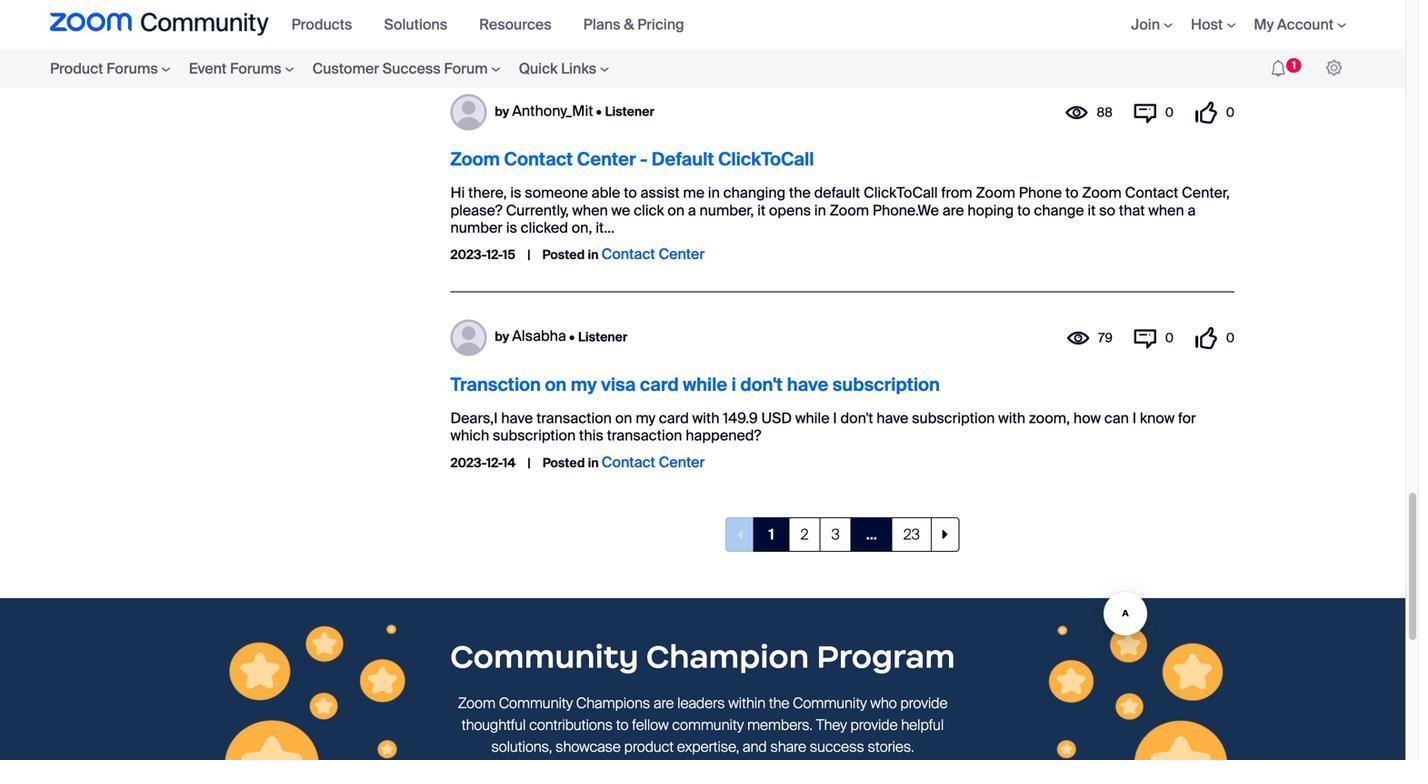 Task type: locate. For each thing, give the bounding box(es) containing it.
i right can
[[1133, 403, 1137, 422]]

• right alsabha link
[[569, 323, 575, 339]]

event forums
[[189, 59, 281, 78]]

2 | from the top
[[528, 449, 531, 465]]

clicktocall
[[718, 142, 814, 165], [864, 177, 938, 197]]

quick
[[519, 59, 558, 78]]

a
[[688, 195, 696, 214], [1188, 195, 1196, 214]]

3 link
[[820, 511, 852, 546]]

2 vertical spatial 12-
[[486, 449, 503, 465]]

0 horizontal spatial my
[[571, 367, 597, 390]]

12- for on
[[486, 449, 503, 465]]

1 vertical spatial 15
[[503, 241, 515, 258]]

the left default
[[789, 177, 811, 197]]

1 vertical spatial •
[[569, 323, 575, 339]]

posted inside 2023-12-15 | posted in contact center
[[543, 241, 585, 258]]

contact center link down this
[[602, 447, 705, 466]]

• for my
[[569, 323, 575, 339]]

i
[[833, 403, 837, 422], [1133, 403, 1137, 422]]

2023-
[[558, 15, 594, 32], [451, 241, 486, 258], [451, 449, 486, 465]]

1 horizontal spatial 15
[[610, 15, 623, 32]]

1 horizontal spatial •
[[596, 97, 602, 114]]

clicktocall inside hi there, is someone able to assist me in changing the default clicktocall from zoom phone to zoom contact center, please? currently, when we click on a number, it opens in zoom phone.we are hoping to change it so that when a number is clicked on, it...
[[864, 177, 938, 197]]

1 horizontal spatial a
[[1188, 195, 1196, 214]]

phone.we
[[873, 195, 939, 214]]

card right visa
[[640, 367, 679, 390]]

host link
[[1191, 15, 1236, 34]]

quick links
[[519, 59, 596, 78]]

it left so at the top of the page
[[1088, 195, 1096, 214]]

are left hoping
[[943, 195, 964, 214]]

forums down community.title image
[[106, 59, 158, 78]]

with left zoom,
[[999, 403, 1026, 422]]

join link
[[1131, 15, 1173, 34]]

forum
[[444, 59, 488, 78]]

while
[[683, 367, 727, 390], [796, 403, 830, 422]]

to down champions at the bottom left of the page
[[616, 710, 629, 729]]

1 horizontal spatial are
[[943, 195, 964, 214]]

is left 'clicked'
[[506, 212, 517, 231]]

• inside by alsabha • listener
[[569, 323, 575, 339]]

community
[[450, 631, 639, 670], [499, 688, 573, 707], [793, 688, 867, 707]]

center down the click
[[659, 239, 705, 258]]

in right me
[[708, 177, 720, 197]]

is
[[510, 177, 521, 197], [506, 212, 517, 231]]

2 by from the top
[[495, 323, 509, 339]]

1 horizontal spatial clicktocall
[[864, 177, 938, 197]]

0 vertical spatial the
[[789, 177, 811, 197]]

solutions link
[[384, 15, 461, 34]]

in down this
[[588, 449, 599, 465]]

0 horizontal spatial are
[[654, 688, 674, 707]]

1 vertical spatial center
[[659, 239, 705, 258]]

on,
[[572, 212, 592, 231]]

0 horizontal spatial don't
[[740, 367, 783, 390]]

15
[[610, 15, 623, 32], [503, 241, 515, 258]]

customer
[[312, 59, 379, 78]]

1 vertical spatial on
[[545, 367, 567, 390]]

1 vertical spatial are
[[654, 688, 674, 707]]

number,
[[700, 195, 754, 214]]

posted for on
[[543, 449, 585, 465]]

0 horizontal spatial clicktocall
[[718, 142, 814, 165]]

1 horizontal spatial 1
[[1292, 58, 1296, 72]]

2023-12-15 link
[[558, 15, 623, 32]]

1 | from the top
[[527, 241, 531, 258]]

1 a from the left
[[688, 195, 696, 214]]

pricing
[[638, 15, 684, 34]]

2023- for on
[[451, 449, 486, 465]]

0 horizontal spatial while
[[683, 367, 727, 390]]

0 horizontal spatial 15
[[503, 241, 515, 258]]

1 vertical spatial |
[[528, 449, 531, 465]]

phone
[[1019, 177, 1062, 197]]

on right the click
[[668, 195, 685, 214]]

posted down this
[[543, 449, 585, 465]]

listener inside by alsabha • listener
[[578, 323, 628, 339]]

by right alsabha image
[[495, 323, 509, 339]]

1 by from the top
[[495, 97, 509, 114]]

0
[[1165, 98, 1174, 115], [1226, 98, 1235, 115], [1165, 324, 1174, 340], [1226, 324, 1235, 340]]

1 it from the left
[[757, 195, 766, 214]]

products
[[292, 15, 352, 34]]

1 horizontal spatial it
[[1088, 195, 1096, 214]]

a left number,
[[688, 195, 696, 214]]

0 vertical spatial 15
[[610, 15, 623, 32]]

while left i
[[683, 367, 727, 390]]

with
[[692, 403, 720, 422], [999, 403, 1026, 422]]

12- for contact
[[486, 241, 503, 258]]

in right opens
[[814, 195, 826, 214]]

12- inside 2023-12-14 | posted in contact center
[[486, 449, 503, 465]]

from
[[941, 177, 973, 197]]

1 when from the left
[[572, 195, 608, 214]]

with left 149.9
[[692, 403, 720, 422]]

contact center link
[[602, 239, 705, 258], [602, 447, 705, 466]]

don't right i
[[740, 367, 783, 390]]

2023- right reply
[[558, 15, 594, 32]]

1 forums from the left
[[106, 59, 158, 78]]

1 horizontal spatial my
[[636, 403, 656, 422]]

1 horizontal spatial i
[[1133, 403, 1137, 422]]

posted down on,
[[543, 241, 585, 258]]

1 posted from the top
[[543, 241, 585, 258]]

the
[[789, 177, 811, 197], [769, 688, 790, 707]]

center up able
[[577, 142, 636, 165]]

when right that
[[1149, 195, 1184, 214]]

2 vertical spatial 2023-
[[451, 449, 486, 465]]

are inside the zoom community champions are leaders within the community who provide thoughtful contributions to fellow community members. they provide helpful solutions, showcase product expertise, and share success stories.
[[654, 688, 674, 707]]

solutions
[[384, 15, 447, 34]]

provide up the helpful
[[900, 688, 948, 707]]

menu bar containing product forums
[[14, 49, 655, 88]]

plans
[[583, 15, 621, 34]]

on down by alsabha • listener
[[545, 367, 567, 390]]

12- down number
[[486, 241, 503, 258]]

on inside dears,i have transaction on my card with 149.9 usd while i don't have subscription with zoom, how can i know for which subscription this transaction happened?
[[615, 403, 632, 422]]

1 vertical spatial 1
[[769, 519, 774, 538]]

my down visa
[[636, 403, 656, 422]]

on down visa
[[615, 403, 632, 422]]

it left opens
[[757, 195, 766, 214]]

clicktocall up changing
[[718, 142, 814, 165]]

to inside the zoom community champions are leaders within the community who provide thoughtful contributions to fellow community members. they provide helpful solutions, showcase product expertise, and share success stories.
[[616, 710, 629, 729]]

0 horizontal spatial •
[[569, 323, 575, 339]]

2023- inside 2023-12-14 | posted in contact center
[[451, 449, 486, 465]]

2023- down number
[[451, 241, 486, 258]]

2023-12-15 | posted in contact center
[[451, 239, 705, 258]]

12- down which
[[486, 449, 503, 465]]

zoom right phone
[[1082, 177, 1122, 197]]

plans & pricing link
[[583, 15, 698, 34]]

2 posted from the top
[[543, 449, 585, 465]]

2 when from the left
[[1149, 195, 1184, 214]]

0 vertical spatial posted
[[543, 241, 585, 258]]

2023- inside 2023-12-15 | posted in contact center
[[451, 241, 486, 258]]

community champion program
[[450, 631, 955, 670]]

success
[[810, 732, 864, 751]]

card down transction on my visa card while i don't have subscription link
[[659, 403, 689, 422]]

88
[[1097, 98, 1113, 115]]

the up members.
[[769, 688, 790, 707]]

transaction up 2023-12-14 | posted in contact center
[[537, 403, 612, 422]]

don't right usd
[[841, 403, 873, 422]]

1 vertical spatial posted
[[543, 449, 585, 465]]

transaction
[[537, 403, 612, 422], [607, 420, 682, 439]]

23 link
[[892, 511, 932, 546]]

don't inside dears,i have transaction on my card with 149.9 usd while i don't have subscription with zoom, how can i know for which subscription this transaction happened?
[[841, 403, 873, 422]]

zoom community champions are leaders within the community who provide thoughtful contributions to fellow community members. they provide helpful solutions, showcase product expertise, and share success stories.
[[458, 688, 948, 751]]

0 vertical spatial don't
[[740, 367, 783, 390]]

15 down currently, at the top
[[503, 241, 515, 258]]

host
[[1191, 15, 1223, 34]]

listener up visa
[[578, 323, 628, 339]]

0 horizontal spatial a
[[688, 195, 696, 214]]

2 i from the left
[[1133, 403, 1137, 422]]

1 vertical spatial while
[[796, 403, 830, 422]]

15 left &
[[610, 15, 623, 32]]

1 contact center link from the top
[[602, 239, 705, 258]]

2 vertical spatial on
[[615, 403, 632, 422]]

listener inside "by anthony_mit • listener"
[[605, 97, 654, 114]]

149.9
[[723, 403, 758, 422]]

…
[[866, 519, 877, 538]]

12-
[[594, 15, 610, 32], [486, 241, 503, 258], [486, 449, 503, 465]]

alsabha image
[[451, 314, 487, 350]]

when left we at the left top of the page
[[572, 195, 608, 214]]

2 contact center link from the top
[[602, 447, 705, 466]]

plans & pricing
[[583, 15, 684, 34]]

1 vertical spatial provide
[[851, 710, 898, 729]]

menu bar
[[282, 0, 707, 49], [1104, 0, 1356, 49], [14, 49, 655, 88]]

zoom
[[451, 142, 500, 165], [976, 177, 1016, 197], [1082, 177, 1122, 197], [830, 195, 869, 214], [458, 688, 496, 707]]

0 horizontal spatial forums
[[106, 59, 158, 78]]

0 horizontal spatial it
[[757, 195, 766, 214]]

by
[[495, 97, 509, 114], [495, 323, 509, 339]]

alsabha link
[[512, 321, 566, 340]]

to
[[624, 177, 637, 197], [1066, 177, 1079, 197], [1017, 195, 1031, 214], [616, 710, 629, 729]]

transction on my visa card while i don't have subscription
[[451, 367, 940, 390]]

1 vertical spatial card
[[659, 403, 689, 422]]

by inside by alsabha • listener
[[495, 323, 509, 339]]

1 horizontal spatial provide
[[900, 688, 948, 707]]

thoughtful
[[462, 710, 526, 729]]

community.title image
[[50, 13, 269, 36]]

1 horizontal spatial while
[[796, 403, 830, 422]]

0 vertical spatial listener
[[605, 97, 654, 114]]

can
[[1105, 403, 1129, 422]]

clicktocall left from
[[864, 177, 938, 197]]

center for default
[[659, 239, 705, 258]]

while right usd
[[796, 403, 830, 422]]

contact right so at the top of the page
[[1125, 177, 1179, 197]]

zoom contact center - default clicktocall
[[451, 142, 814, 165]]

1 vertical spatial don't
[[841, 403, 873, 422]]

1 vertical spatial 2023-
[[451, 241, 486, 258]]

listener up zoom contact center - default clicktocall
[[605, 97, 654, 114]]

showcase
[[556, 732, 621, 751]]

my inside dears,i have transaction on my card with 149.9 usd while i don't have subscription with zoom, how can i know for which subscription this transaction happened?
[[636, 403, 656, 422]]

contact down this
[[602, 447, 655, 466]]

0 vertical spatial while
[[683, 367, 727, 390]]

the inside the zoom community champions are leaders within the community who provide thoughtful contributions to fellow community members. they provide helpful solutions, showcase product expertise, and share success stories.
[[769, 688, 790, 707]]

1 vertical spatial clicktocall
[[864, 177, 938, 197]]

card
[[640, 367, 679, 390], [659, 403, 689, 422]]

anthony_mit image
[[451, 88, 487, 125]]

| down 'clicked'
[[527, 241, 531, 258]]

product
[[624, 732, 674, 751]]

1 horizontal spatial forums
[[230, 59, 281, 78]]

0 horizontal spatial when
[[572, 195, 608, 214]]

1 vertical spatial by
[[495, 323, 509, 339]]

forums right event
[[230, 59, 281, 78]]

in down on,
[[588, 241, 599, 258]]

how
[[1074, 403, 1101, 422]]

1 left 2
[[769, 519, 774, 538]]

0 horizontal spatial i
[[833, 403, 837, 422]]

1 with from the left
[[692, 403, 720, 422]]

for
[[1178, 403, 1196, 422]]

• down links
[[596, 97, 602, 114]]

2 vertical spatial center
[[659, 447, 705, 466]]

2 forums from the left
[[230, 59, 281, 78]]

1 vertical spatial contact center link
[[602, 447, 705, 466]]

1 horizontal spatial don't
[[841, 403, 873, 422]]

|
[[527, 241, 531, 258], [528, 449, 531, 465]]

• for center
[[596, 97, 602, 114]]

center down happened?
[[659, 447, 705, 466]]

1 vertical spatial my
[[636, 403, 656, 422]]

posted inside 2023-12-14 | posted in contact center
[[543, 449, 585, 465]]

event
[[189, 59, 227, 78]]

2 horizontal spatial on
[[668, 195, 685, 214]]

a right that
[[1188, 195, 1196, 214]]

my left visa
[[571, 367, 597, 390]]

on inside hi there, is someone able to assist me in changing the default clicktocall from zoom phone to zoom contact center, please? currently, when we click on a number, it opens in zoom phone.we are hoping to change it so that when a number is clicked on, it...
[[668, 195, 685, 214]]

1 horizontal spatial when
[[1149, 195, 1184, 214]]

is right there,
[[510, 177, 521, 197]]

| right '14'
[[528, 449, 531, 465]]

by right anthony_mit image
[[495, 97, 509, 114]]

zoom inside the zoom community champions are leaders within the community who provide thoughtful contributions to fellow community members. they provide helpful solutions, showcase product expertise, and share success stories.
[[458, 688, 496, 707]]

12- inside 2023-12-15 | posted in contact center
[[486, 241, 503, 258]]

by inside "by anthony_mit • listener"
[[495, 97, 509, 114]]

product
[[50, 59, 103, 78]]

1 left terryturtle85 icon
[[1292, 58, 1296, 72]]

1 vertical spatial listener
[[578, 323, 628, 339]]

hi there, is someone able to assist me in changing the default clicktocall from zoom phone to zoom contact center, please? currently, when we click on a number, it opens in zoom phone.we are hoping to change it so that when a number is clicked on, it...
[[451, 177, 1230, 231]]

0 vertical spatial are
[[943, 195, 964, 214]]

0 vertical spatial contact center link
[[602, 239, 705, 258]]

12- left &
[[594, 15, 610, 32]]

contact down the it...
[[602, 239, 655, 258]]

2 it from the left
[[1088, 195, 1096, 214]]

2 link
[[789, 511, 821, 546]]

1 vertical spatial the
[[769, 688, 790, 707]]

me
[[683, 177, 705, 197]]

in inside 2023-12-14 | posted in contact center
[[588, 449, 599, 465]]

contact center link down the click
[[602, 239, 705, 258]]

are up fellow
[[654, 688, 674, 707]]

| inside 2023-12-15 | posted in contact center
[[527, 241, 531, 258]]

1 vertical spatial 12-
[[486, 241, 503, 258]]

0 vertical spatial |
[[527, 241, 531, 258]]

• inside "by anthony_mit • listener"
[[596, 97, 602, 114]]

are inside hi there, is someone able to assist me in changing the default clicktocall from zoom phone to zoom contact center, please? currently, when we click on a number, it opens in zoom phone.we are hoping to change it so that when a number is clicked on, it...
[[943, 195, 964, 214]]

0 vertical spatial •
[[596, 97, 602, 114]]

14
[[503, 449, 516, 465]]

0 horizontal spatial with
[[692, 403, 720, 422]]

center for card
[[659, 447, 705, 466]]

zoom up thoughtful
[[458, 688, 496, 707]]

and
[[743, 732, 767, 751]]

i right usd
[[833, 403, 837, 422]]

2023- down which
[[451, 449, 486, 465]]

79
[[1099, 324, 1113, 340]]

provide down 'who'
[[851, 710, 898, 729]]

0 vertical spatial by
[[495, 97, 509, 114]]

1 horizontal spatial on
[[615, 403, 632, 422]]

0 vertical spatial provide
[[900, 688, 948, 707]]

1 horizontal spatial with
[[999, 403, 1026, 422]]

0 vertical spatial on
[[668, 195, 685, 214]]

0 vertical spatial 1
[[1292, 58, 1296, 72]]

in
[[708, 177, 720, 197], [814, 195, 826, 214], [588, 241, 599, 258], [588, 449, 599, 465]]

| inside 2023-12-14 | posted in contact center
[[528, 449, 531, 465]]

2 with from the left
[[999, 403, 1026, 422]]



Task type: describe. For each thing, give the bounding box(es) containing it.
menu bar containing join
[[1104, 0, 1356, 49]]

stories.
[[868, 732, 914, 751]]

resources
[[479, 15, 552, 34]]

by for transction
[[495, 323, 509, 339]]

0 horizontal spatial have
[[501, 403, 533, 422]]

product forums link
[[50, 49, 180, 88]]

contact up someone
[[504, 142, 573, 165]]

default
[[652, 142, 714, 165]]

listener for center
[[605, 97, 654, 114]]

zoom right from
[[976, 177, 1016, 197]]

center,
[[1182, 177, 1230, 197]]

0 vertical spatial is
[[510, 177, 521, 197]]

2 horizontal spatial have
[[877, 403, 909, 422]]

hi
[[451, 177, 465, 197]]

alsabha
[[512, 321, 566, 340]]

assist
[[641, 177, 680, 197]]

0 horizontal spatial 1
[[769, 519, 774, 538]]

this
[[579, 420, 604, 439]]

reply
[[522, 15, 556, 32]]

to right hoping
[[1017, 195, 1031, 214]]

solutions,
[[491, 732, 552, 751]]

0 vertical spatial 2023-
[[558, 15, 594, 32]]

share
[[770, 732, 806, 751]]

program
[[817, 631, 955, 670]]

dears,i
[[451, 403, 498, 422]]

products link
[[292, 15, 366, 34]]

transction
[[451, 367, 541, 390]]

resources link
[[479, 15, 565, 34]]

account
[[1277, 15, 1334, 34]]

my account link
[[1254, 15, 1347, 34]]

opens
[[769, 195, 811, 214]]

change
[[1034, 195, 1084, 214]]

they
[[816, 710, 847, 729]]

0 horizontal spatial provide
[[851, 710, 898, 729]]

latest
[[481, 15, 519, 32]]

leaders
[[678, 688, 725, 707]]

event forums link
[[180, 49, 303, 88]]

while inside dears,i have transaction on my card with 149.9 usd while i don't have subscription with zoom, how can i know for which subscription this transaction happened?
[[796, 403, 830, 422]]

0 vertical spatial center
[[577, 142, 636, 165]]

visa
[[601, 367, 636, 390]]

know
[[1140, 403, 1175, 422]]

terryturtle85 image
[[1327, 60, 1342, 76]]

that
[[1119, 195, 1145, 214]]

listener for my
[[578, 323, 628, 339]]

0 vertical spatial card
[[640, 367, 679, 390]]

2 a from the left
[[1188, 195, 1196, 214]]

we
[[612, 195, 630, 214]]

champions
[[576, 688, 650, 707]]

in inside 2023-12-15 | posted in contact center
[[588, 241, 599, 258]]

2023- for contact
[[451, 241, 486, 258]]

zoom,
[[1029, 403, 1070, 422]]

anthony_mit
[[512, 95, 593, 114]]

0 vertical spatial 12-
[[594, 15, 610, 32]]

hoping
[[968, 195, 1014, 214]]

usd
[[761, 403, 792, 422]]

who
[[870, 688, 897, 707]]

happened?
[[686, 420, 761, 439]]

23
[[904, 519, 920, 538]]

helpful
[[901, 710, 944, 729]]

zoom up there,
[[451, 142, 500, 165]]

anthony_mit link
[[512, 95, 593, 114]]

| for contact
[[527, 241, 531, 258]]

links
[[561, 59, 596, 78]]

&
[[624, 15, 634, 34]]

by alsabha • listener
[[495, 321, 628, 340]]

community
[[672, 710, 744, 729]]

to right phone
[[1066, 177, 1079, 197]]

someone
[[525, 177, 588, 197]]

customer success forum link
[[303, 49, 510, 88]]

which
[[451, 420, 489, 439]]

1 vertical spatial is
[[506, 212, 517, 231]]

menu bar containing products
[[282, 0, 707, 49]]

| for on
[[528, 449, 531, 465]]

15 inside 2023-12-15 | posted in contact center
[[503, 241, 515, 258]]

contact center link for card
[[602, 447, 705, 466]]

card inside dears,i have transaction on my card with 149.9 usd while i don't have subscription with zoom, how can i know for which subscription this transaction happened?
[[659, 403, 689, 422]]

contact inside hi there, is someone able to assist me in changing the default clicktocall from zoom phone to zoom contact center, please? currently, when we click on a number, it opens in zoom phone.we are hoping to change it so that when a number is clicked on, it...
[[1125, 177, 1179, 197]]

zoom left phone.we
[[830, 195, 869, 214]]

the inside hi there, is someone able to assist me in changing the default clicktocall from zoom phone to zoom contact center, please? currently, when we click on a number, it opens in zoom phone.we are hoping to change it so that when a number is clicked on, it...
[[789, 177, 811, 197]]

default
[[814, 177, 860, 197]]

my
[[1254, 15, 1274, 34]]

so
[[1099, 195, 1116, 214]]

success
[[383, 59, 441, 78]]

product forums
[[50, 59, 158, 78]]

0 horizontal spatial on
[[545, 367, 567, 390]]

by anthony_mit • listener
[[495, 95, 654, 114]]

i
[[732, 367, 736, 390]]

members.
[[747, 710, 813, 729]]

clicked
[[521, 212, 568, 231]]

1 i from the left
[[833, 403, 837, 422]]

0 vertical spatial clicktocall
[[718, 142, 814, 165]]

quick links link
[[510, 49, 618, 88]]

forums for product forums
[[106, 59, 158, 78]]

posted for contact
[[543, 241, 585, 258]]

it...
[[596, 212, 615, 231]]

changing
[[723, 177, 786, 197]]

forums for event forums
[[230, 59, 281, 78]]

latest reply 2023-12-15
[[481, 15, 623, 32]]

3
[[832, 519, 840, 538]]

by for zoom
[[495, 97, 509, 114]]

zoom contact center - default clicktocall link
[[451, 142, 814, 165]]

transaction right this
[[607, 420, 682, 439]]

2023-12-14 | posted in contact center
[[451, 447, 705, 466]]

please?
[[451, 195, 503, 214]]

0 vertical spatial my
[[571, 367, 597, 390]]

expertise,
[[677, 732, 739, 751]]

1 horizontal spatial have
[[787, 367, 829, 390]]

to right able
[[624, 177, 637, 197]]

contributions
[[529, 710, 613, 729]]

dears,i have transaction on my card with 149.9 usd while i don't have subscription with zoom, how can i know for which subscription this transaction happened?
[[451, 403, 1196, 439]]

contact center link for default
[[602, 239, 705, 258]]

there,
[[468, 177, 507, 197]]



Task type: vqa. For each thing, say whether or not it's contained in the screenshot.
the there, on the top of the page
yes



